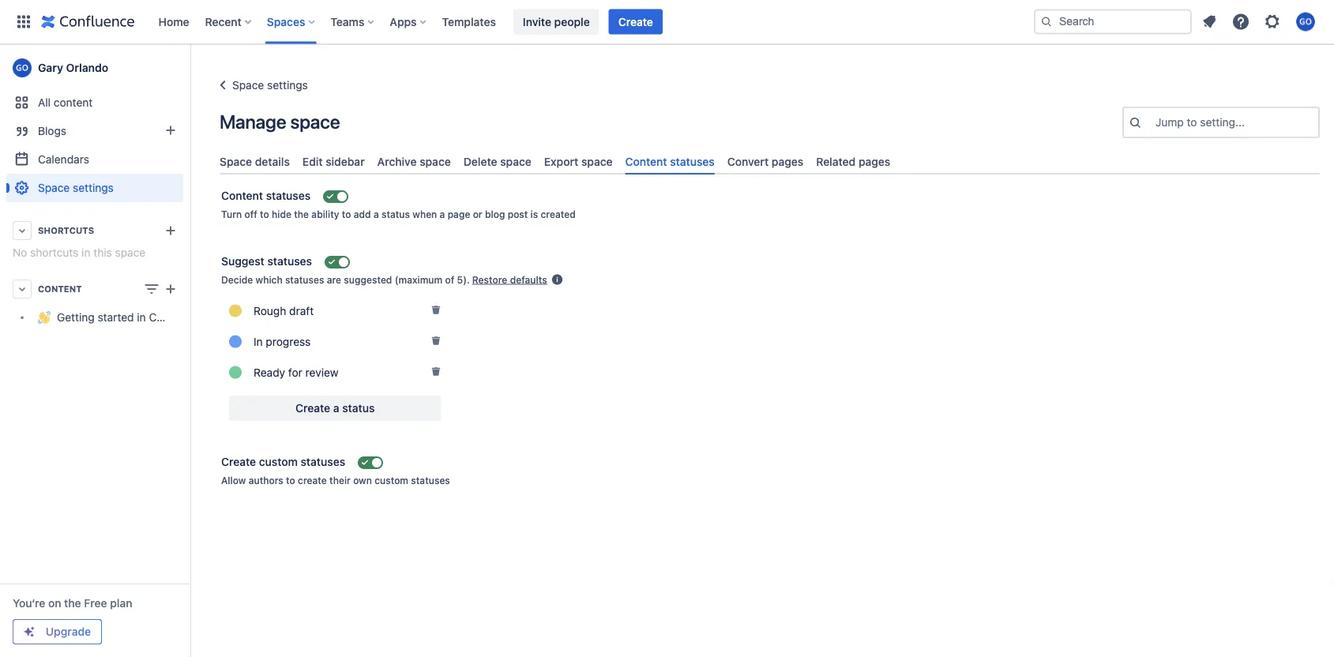 Task type: vqa. For each thing, say whether or not it's contained in the screenshot.
more
no



Task type: locate. For each thing, give the bounding box(es) containing it.
create down review
[[296, 402, 330, 415]]

to
[[1187, 116, 1198, 129], [260, 209, 269, 220], [342, 209, 351, 220], [286, 475, 295, 486]]

0 horizontal spatial pages
[[772, 155, 804, 168]]

space
[[290, 111, 340, 133], [420, 155, 451, 168], [500, 155, 532, 168], [582, 155, 613, 168], [115, 246, 146, 259]]

1 vertical spatial the
[[64, 597, 81, 610]]

1 vertical spatial in
[[137, 311, 146, 324]]

banner containing home
[[0, 0, 1335, 44]]

settings
[[267, 79, 308, 92], [73, 181, 114, 194]]

space
[[232, 79, 264, 92], [220, 155, 252, 168], [38, 181, 70, 194]]

1 vertical spatial create
[[296, 402, 330, 415]]

are
[[327, 274, 341, 285]]

blogs
[[38, 124, 66, 137]]

jump
[[1156, 116, 1184, 129]]

a left page
[[440, 209, 445, 220]]

allow
[[221, 475, 246, 486]]

on
[[48, 597, 61, 610]]

space details link
[[213, 149, 296, 175]]

add
[[354, 209, 371, 220]]

1 horizontal spatial custom
[[375, 475, 409, 486]]

the right hide at left
[[294, 209, 309, 220]]

1 horizontal spatial pages
[[859, 155, 891, 168]]

status
[[382, 209, 410, 220], [342, 402, 375, 415]]

0 horizontal spatial settings
[[73, 181, 114, 194]]

the right on
[[64, 597, 81, 610]]

1 pages from the left
[[772, 155, 804, 168]]

space up 'manage'
[[232, 79, 264, 92]]

premium image
[[23, 626, 36, 638]]

statuses left are
[[285, 274, 324, 285]]

create up allow
[[221, 456, 256, 469]]

delete
[[464, 155, 498, 168]]

1 horizontal spatial space settings
[[232, 79, 308, 92]]

status up own
[[342, 402, 375, 415]]

details
[[255, 155, 290, 168]]

notification icon image
[[1200, 12, 1219, 31]]

1 horizontal spatial create
[[296, 402, 330, 415]]

content statuses left convert
[[625, 155, 715, 168]]

getting started in confluence
[[57, 311, 207, 324]]

2 pages from the left
[[859, 155, 891, 168]]

1 horizontal spatial content statuses
[[625, 155, 715, 168]]

statuses up hide at left
[[266, 189, 311, 202]]

1 horizontal spatial the
[[294, 209, 309, 220]]

custom right own
[[375, 475, 409, 486]]

manage
[[220, 111, 286, 133]]

2 vertical spatial create
[[221, 456, 256, 469]]

0 horizontal spatial create
[[221, 456, 256, 469]]

1 horizontal spatial in
[[137, 311, 146, 324]]

off
[[245, 209, 257, 220]]

export space
[[544, 155, 613, 168]]

in for started
[[137, 311, 146, 324]]

1 horizontal spatial settings
[[267, 79, 308, 92]]

1 vertical spatial space settings
[[38, 181, 114, 194]]

page
[[448, 209, 470, 220]]

remove icon image for rough draft
[[430, 304, 442, 317]]

gary orlando link
[[6, 52, 183, 84]]

gary orlando
[[38, 61, 108, 74]]

a down review
[[333, 402, 339, 415]]

decide
[[221, 274, 253, 285]]

settings down calendars link
[[73, 181, 114, 194]]

suggest statuses
[[221, 255, 312, 268]]

create for create
[[618, 15, 653, 28]]

review
[[305, 366, 339, 379]]

to right off
[[260, 209, 269, 220]]

create right people
[[618, 15, 653, 28]]

space left "details"
[[220, 155, 252, 168]]

upgrade button
[[13, 620, 101, 644]]

export space link
[[538, 149, 619, 175]]

custom
[[259, 456, 298, 469], [375, 475, 409, 486]]

which
[[256, 274, 283, 285]]

space for manage space
[[290, 111, 340, 133]]

0 horizontal spatial space settings
[[38, 181, 114, 194]]

space settings up manage space
[[232, 79, 308, 92]]

a inside popup button
[[333, 402, 339, 415]]

the inside space element
[[64, 597, 81, 610]]

0 vertical spatial in
[[82, 246, 90, 259]]

remove icon image
[[430, 304, 442, 317], [430, 335, 442, 347], [430, 366, 442, 378]]

info icon image
[[551, 274, 564, 286]]

global element
[[9, 0, 1031, 44]]

0 vertical spatial the
[[294, 209, 309, 220]]

a right the add
[[374, 209, 379, 220]]

blogs link
[[6, 117, 183, 145]]

1 vertical spatial settings
[[73, 181, 114, 194]]

when
[[413, 209, 437, 220]]

space settings link down calendars
[[6, 174, 183, 202]]

draft
[[289, 304, 314, 317]]

1 horizontal spatial status
[[382, 209, 410, 220]]

help icon image
[[1232, 12, 1251, 31]]

create inside popup button
[[296, 402, 330, 415]]

1 vertical spatial custom
[[375, 475, 409, 486]]

2 vertical spatial remove icon image
[[430, 366, 442, 378]]

ability
[[312, 209, 339, 220]]

free
[[84, 597, 107, 610]]

started
[[98, 311, 134, 324]]

space right archive
[[420, 155, 451, 168]]

or
[[473, 209, 483, 220]]

statuses up which
[[267, 255, 312, 268]]

content
[[625, 155, 667, 168], [221, 189, 263, 202], [38, 284, 82, 294]]

space inside space element
[[38, 181, 70, 194]]

shortcuts
[[30, 246, 79, 259]]

space settings link up 'manage'
[[213, 76, 308, 95]]

create inside the global element
[[618, 15, 653, 28]]

settings up manage space
[[267, 79, 308, 92]]

add shortcut image
[[161, 221, 180, 240]]

0 horizontal spatial in
[[82, 246, 90, 259]]

0 horizontal spatial content
[[38, 284, 82, 294]]

edit
[[303, 155, 323, 168]]

progress
[[266, 335, 311, 348]]

turn off to hide the ability to add a status when a page or blog post is created
[[221, 209, 576, 220]]

0 vertical spatial content
[[625, 155, 667, 168]]

2 vertical spatial space
[[38, 181, 70, 194]]

space right delete
[[500, 155, 532, 168]]

space inside space details link
[[220, 155, 252, 168]]

banner
[[0, 0, 1335, 44]]

people
[[554, 15, 590, 28]]

3 remove icon image from the top
[[430, 366, 442, 378]]

pages for convert pages
[[772, 155, 804, 168]]

0 horizontal spatial content statuses
[[221, 189, 311, 202]]

decide which statuses are suggested (maximum of 5). restore defaults
[[221, 274, 547, 285]]

1 horizontal spatial space settings link
[[213, 76, 308, 95]]

1 vertical spatial space
[[220, 155, 252, 168]]

in inside 'link'
[[137, 311, 146, 324]]

search image
[[1041, 15, 1053, 28]]

pages right convert
[[772, 155, 804, 168]]

space settings link
[[213, 76, 308, 95], [6, 174, 183, 202]]

no
[[13, 246, 27, 259]]

confluence image
[[41, 12, 135, 31], [41, 12, 135, 31]]

to right 'jump'
[[1187, 116, 1198, 129]]

custom up authors
[[259, 456, 298, 469]]

in left this
[[82, 246, 90, 259]]

0 horizontal spatial a
[[333, 402, 339, 415]]

recent
[[205, 15, 242, 28]]

tab list
[[213, 149, 1327, 175]]

2 remove icon image from the top
[[430, 335, 442, 347]]

2 horizontal spatial a
[[440, 209, 445, 220]]

space up the edit
[[290, 111, 340, 133]]

content inside dropdown button
[[38, 284, 82, 294]]

create a page image
[[161, 280, 180, 299]]

pages right "related"
[[859, 155, 891, 168]]

space details
[[220, 155, 290, 168]]

1 vertical spatial remove icon image
[[430, 335, 442, 347]]

ready for review
[[254, 366, 339, 379]]

content up getting
[[38, 284, 82, 294]]

in right started
[[137, 311, 146, 324]]

0 horizontal spatial custom
[[259, 456, 298, 469]]

you're
[[13, 597, 45, 610]]

space settings inside space element
[[38, 181, 114, 194]]

templates
[[442, 15, 496, 28]]

space right export
[[582, 155, 613, 168]]

no shortcuts in this space
[[13, 246, 146, 259]]

Search settings text field
[[1156, 115, 1159, 130]]

1 vertical spatial status
[[342, 402, 375, 415]]

recent button
[[200, 9, 257, 34]]

create for create a status
[[296, 402, 330, 415]]

space down calendars
[[38, 181, 70, 194]]

space settings down calendars
[[38, 181, 114, 194]]

convert
[[728, 155, 769, 168]]

0 vertical spatial remove icon image
[[430, 304, 442, 317]]

content up off
[[221, 189, 263, 202]]

to left the add
[[342, 209, 351, 220]]

1 vertical spatial content
[[221, 189, 263, 202]]

create
[[618, 15, 653, 28], [296, 402, 330, 415], [221, 456, 256, 469]]

change view image
[[142, 280, 161, 299]]

2 horizontal spatial create
[[618, 15, 653, 28]]

create for create custom statuses
[[221, 456, 256, 469]]

content statuses up off
[[221, 189, 311, 202]]

a
[[374, 209, 379, 220], [440, 209, 445, 220], [333, 402, 339, 415]]

0 vertical spatial create
[[618, 15, 653, 28]]

0 horizontal spatial the
[[64, 597, 81, 610]]

2 vertical spatial content
[[38, 284, 82, 294]]

0 horizontal spatial space settings link
[[6, 174, 183, 202]]

1 remove icon image from the top
[[430, 304, 442, 317]]

statuses
[[670, 155, 715, 168], [266, 189, 311, 202], [267, 255, 312, 268], [285, 274, 324, 285], [301, 456, 345, 469], [411, 475, 450, 486]]

0 horizontal spatial status
[[342, 402, 375, 415]]

content right export space
[[625, 155, 667, 168]]

status left 'when'
[[382, 209, 410, 220]]

in
[[82, 246, 90, 259], [137, 311, 146, 324]]



Task type: describe. For each thing, give the bounding box(es) containing it.
all
[[38, 96, 51, 109]]

suggested
[[344, 274, 392, 285]]

remove icon image for in progress
[[430, 335, 442, 347]]

authors
[[249, 475, 284, 486]]

your profile and preferences image
[[1297, 12, 1316, 31]]

0 vertical spatial space settings
[[232, 79, 308, 92]]

content statuses link
[[619, 149, 721, 175]]

0 vertical spatial settings
[[267, 79, 308, 92]]

edit sidebar link
[[296, 149, 371, 175]]

all content link
[[6, 88, 183, 117]]

edit sidebar
[[303, 155, 365, 168]]

create
[[298, 475, 327, 486]]

create custom statuses
[[221, 456, 345, 469]]

spaces
[[267, 15, 305, 28]]

upgrade
[[46, 625, 91, 638]]

ready
[[254, 366, 285, 379]]

in for shortcuts
[[82, 246, 90, 259]]

0 vertical spatial space
[[232, 79, 264, 92]]

confluence
[[149, 311, 207, 324]]

settings icon image
[[1263, 12, 1282, 31]]

gary
[[38, 61, 63, 74]]

spaces button
[[262, 9, 321, 34]]

restore
[[472, 274, 508, 285]]

statuses left convert
[[670, 155, 715, 168]]

teams button
[[326, 9, 380, 34]]

in progress
[[254, 335, 311, 348]]

getting
[[57, 311, 95, 324]]

of
[[445, 274, 455, 285]]

export
[[544, 155, 579, 168]]

remove icon image for ready for review
[[430, 366, 442, 378]]

apps button
[[385, 9, 433, 34]]

turn
[[221, 209, 242, 220]]

hide
[[272, 209, 292, 220]]

blog
[[485, 209, 505, 220]]

defaults
[[510, 274, 547, 285]]

post
[[508, 209, 528, 220]]

their
[[330, 475, 351, 486]]

appswitcher icon image
[[14, 12, 33, 31]]

apps
[[390, 15, 417, 28]]

tab list containing space details
[[213, 149, 1327, 175]]

jump to setting...
[[1156, 116, 1245, 129]]

related
[[816, 155, 856, 168]]

collapse sidebar image
[[172, 52, 207, 84]]

you're on the free plan
[[13, 597, 132, 610]]

invite
[[523, 15, 552, 28]]

rough draft
[[254, 304, 314, 317]]

settings inside space element
[[73, 181, 114, 194]]

create a blog image
[[161, 121, 180, 140]]

space right this
[[115, 246, 146, 259]]

allow authors to create their own custom statuses
[[221, 475, 450, 486]]

1 vertical spatial content statuses
[[221, 189, 311, 202]]

1 horizontal spatial a
[[374, 209, 379, 220]]

archive space link
[[371, 149, 457, 175]]

1 vertical spatial space settings link
[[6, 174, 183, 202]]

delete space link
[[457, 149, 538, 175]]

create a status
[[296, 402, 375, 415]]

rough
[[254, 304, 286, 317]]

in
[[254, 335, 263, 348]]

convert pages
[[728, 155, 804, 168]]

statuses up create
[[301, 456, 345, 469]]

templates link
[[437, 9, 501, 34]]

shortcuts
[[38, 226, 94, 236]]

create link
[[609, 9, 663, 34]]

home
[[158, 15, 189, 28]]

0 vertical spatial space settings link
[[213, 76, 308, 95]]

content
[[54, 96, 93, 109]]

0 vertical spatial status
[[382, 209, 410, 220]]

calendars
[[38, 153, 89, 166]]

created
[[541, 209, 576, 220]]

2 horizontal spatial content
[[625, 155, 667, 168]]

0 vertical spatial custom
[[259, 456, 298, 469]]

content button
[[6, 275, 183, 303]]

calendars link
[[6, 145, 183, 174]]

(maximum
[[395, 274, 443, 285]]

space for export space
[[582, 155, 613, 168]]

delete space
[[464, 155, 532, 168]]

5).
[[457, 274, 470, 285]]

manage space
[[220, 111, 340, 133]]

Search field
[[1034, 9, 1192, 34]]

to down the create custom statuses
[[286, 475, 295, 486]]

home link
[[154, 9, 194, 34]]

invite people
[[523, 15, 590, 28]]

orlando
[[66, 61, 108, 74]]

0 vertical spatial content statuses
[[625, 155, 715, 168]]

space for archive space
[[420, 155, 451, 168]]

space element
[[0, 44, 207, 657]]

related pages
[[816, 155, 891, 168]]

getting started in confluence link
[[6, 303, 207, 332]]

statuses right own
[[411, 475, 450, 486]]

shortcuts button
[[6, 217, 183, 245]]

sidebar
[[326, 155, 365, 168]]

this
[[93, 246, 112, 259]]

1 horizontal spatial content
[[221, 189, 263, 202]]

for
[[288, 366, 302, 379]]

suggest
[[221, 255, 265, 268]]

own
[[353, 475, 372, 486]]

related pages link
[[810, 149, 897, 175]]

pages for related pages
[[859, 155, 891, 168]]

archive
[[377, 155, 417, 168]]

status inside popup button
[[342, 402, 375, 415]]

archive space
[[377, 155, 451, 168]]

invite people button
[[514, 9, 600, 34]]

space for delete space
[[500, 155, 532, 168]]



